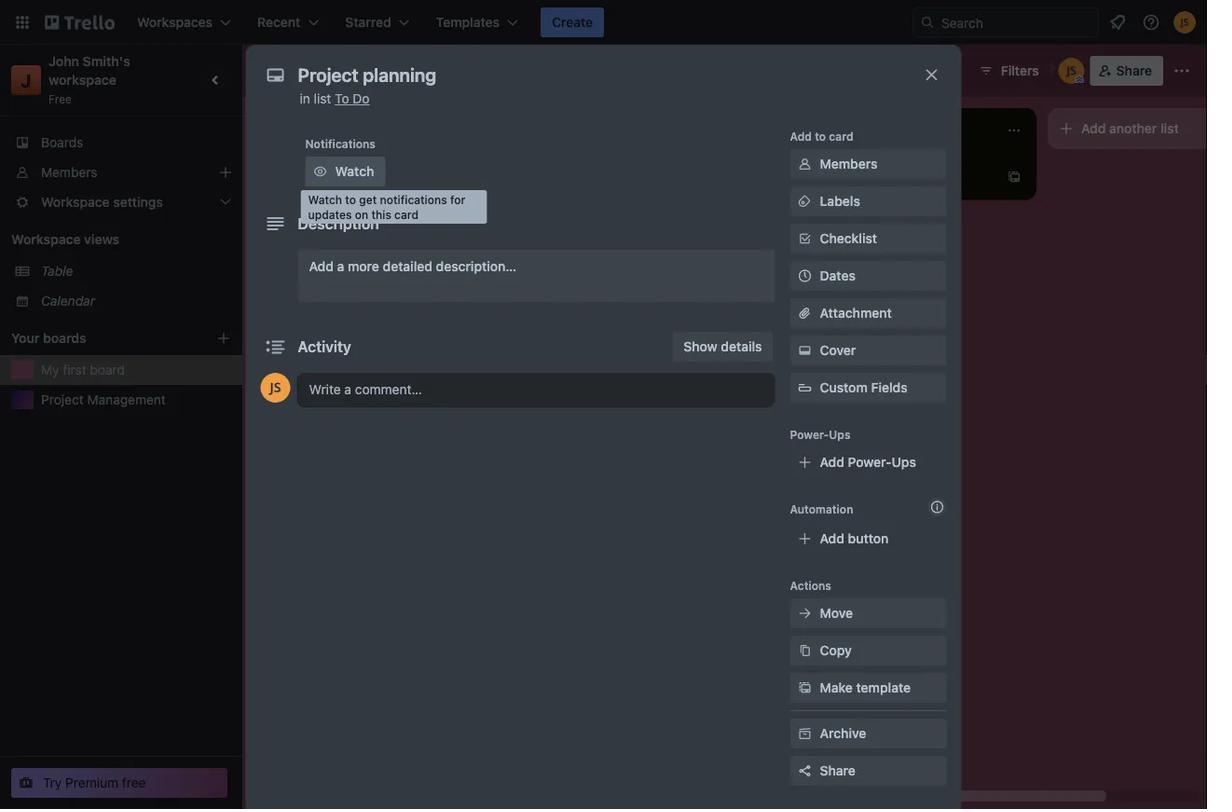 Task type: describe. For each thing, give the bounding box(es) containing it.
0 horizontal spatial share
[[820, 763, 856, 779]]

workspace
[[11, 232, 81, 247]]

project management
[[41, 392, 166, 408]]

0 horizontal spatial john smith (johnsmith38824343) image
[[261, 373, 291, 403]]

card up 'labels'
[[829, 130, 854, 143]]

more
[[348, 259, 380, 274]]

for
[[450, 193, 466, 206]]

premium
[[65, 776, 119, 791]]

meeting
[[272, 203, 321, 218]]

to
[[335, 91, 349, 106]]

to do link
[[335, 91, 370, 106]]

add another list
[[1082, 121, 1180, 136]]

add another list button
[[1048, 108, 1208, 149]]

custom fields button
[[790, 379, 947, 397]]

to for card
[[815, 130, 827, 143]]

j
[[21, 69, 31, 91]]

add button
[[820, 531, 889, 547]]

project planning
[[272, 162, 370, 177]]

workspace views
[[11, 232, 119, 247]]

1 vertical spatial board
[[90, 362, 125, 378]]

automation
[[790, 503, 854, 516]]

1 horizontal spatial a
[[337, 259, 345, 274]]

my first board link
[[41, 361, 231, 380]]

labels
[[820, 194, 861, 209]]

card up the labels 'link' on the right top
[[860, 169, 887, 185]]

add button button
[[790, 524, 947, 554]]

notifications
[[305, 137, 376, 150]]

add power-ups
[[820, 455, 917, 470]]

add a card button for create from template… image
[[261, 237, 470, 267]]

calendar
[[41, 293, 95, 309]]

get
[[359, 193, 377, 206]]

calendar link
[[41, 292, 231, 311]]

2 horizontal spatial john smith (johnsmith38824343) image
[[1174, 11, 1197, 34]]

add a more detailed description… link
[[298, 250, 776, 302]]

sm image for move
[[796, 604, 815, 623]]

to for get
[[345, 193, 356, 206]]

Search field
[[935, 8, 1099, 36]]

list inside button
[[1161, 121, 1180, 136]]

workspace visible image
[[433, 63, 448, 78]]

j link
[[11, 65, 41, 95]]

free
[[48, 92, 72, 105]]

description
[[298, 215, 379, 233]]

add a more detailed description…
[[309, 259, 517, 274]]

archive link
[[790, 719, 947, 749]]

show menu image
[[1173, 62, 1192, 80]]

fields
[[872, 380, 908, 395]]

meeting link
[[272, 201, 489, 220]]

views
[[84, 232, 119, 247]]

1 horizontal spatial share button
[[1091, 56, 1164, 86]]

sm image for archive
[[796, 725, 815, 743]]

do
[[353, 91, 370, 106]]

smith's
[[83, 54, 130, 69]]

0 horizontal spatial power-
[[790, 428, 829, 441]]

john
[[48, 54, 79, 69]]

star or unstar board image
[[399, 63, 414, 78]]

on
[[355, 208, 369, 221]]

project management link
[[41, 391, 231, 409]]

ups inside add power-ups link
[[892, 455, 917, 470]]

details
[[721, 339, 762, 354]]

watch to get notifications for updates on this card
[[308, 193, 466, 221]]

try
[[43, 776, 62, 791]]

detailed
[[383, 259, 433, 274]]

project for project planning
[[272, 162, 315, 177]]

cover
[[820, 343, 856, 358]]

primary element
[[0, 0, 1208, 45]]

try premium free
[[43, 776, 146, 791]]

free
[[122, 776, 146, 791]]

make template link
[[790, 673, 947, 703]]

filters button
[[973, 56, 1045, 86]]

project for project management
[[41, 392, 84, 408]]

your boards with 2 items element
[[11, 327, 188, 350]]

updates
[[308, 208, 352, 221]]

move
[[820, 606, 853, 621]]

open information menu image
[[1143, 13, 1161, 32]]

create button
[[541, 7, 605, 37]]

table link
[[41, 262, 231, 281]]

my first board inside board name text field
[[267, 61, 379, 81]]

copy link
[[790, 636, 947, 666]]

add to card
[[790, 130, 854, 143]]

notifications
[[380, 193, 447, 206]]

try premium free button
[[11, 769, 228, 798]]

0 vertical spatial share
[[1117, 63, 1153, 78]]

add power-ups link
[[790, 448, 947, 478]]

card down description
[[330, 244, 357, 259]]

sm image for copy
[[796, 642, 815, 660]]

boards
[[41, 135, 83, 150]]

sm image for cover
[[796, 341, 815, 360]]

dates
[[820, 268, 856, 284]]

in list to do
[[300, 91, 370, 106]]

card inside watch to get notifications for updates on this card
[[395, 208, 419, 221]]

1 vertical spatial share button
[[790, 756, 947, 786]]

another
[[1110, 121, 1158, 136]]

create
[[552, 14, 593, 30]]

0 horizontal spatial a
[[319, 244, 326, 259]]

show
[[684, 339, 718, 354]]



Task type: vqa. For each thing, say whether or not it's contained in the screenshot.
sm icon related to Make template
yes



Task type: locate. For each thing, give the bounding box(es) containing it.
to
[[815, 130, 827, 143], [345, 193, 356, 206]]

ups up add power-ups
[[829, 428, 851, 441]]

move link
[[790, 599, 947, 629]]

0 horizontal spatial members
[[41, 165, 97, 180]]

2 sm image from the top
[[796, 604, 815, 623]]

1 horizontal spatial list
[[1161, 121, 1180, 136]]

watch for watch
[[335, 164, 374, 179]]

1 horizontal spatial members
[[820, 156, 878, 172]]

sm image down "add to card" at the right of the page
[[796, 155, 815, 173]]

1 vertical spatial watch
[[308, 193, 342, 206]]

in
[[300, 91, 310, 106]]

boards link
[[0, 128, 242, 158]]

sm image for labels
[[796, 192, 815, 211]]

1 vertical spatial add a card
[[291, 244, 357, 259]]

add a card button down on
[[261, 237, 470, 267]]

watch for watch to get notifications for updates on this card
[[308, 193, 342, 206]]

0 horizontal spatial add a card button
[[261, 237, 470, 267]]

list right another
[[1161, 121, 1180, 136]]

dates button
[[790, 261, 947, 291]]

power ups image
[[914, 63, 929, 78]]

watch down notifications
[[335, 164, 374, 179]]

project planning link
[[272, 160, 489, 179]]

1 horizontal spatial members link
[[790, 149, 947, 179]]

members up 'labels'
[[820, 156, 878, 172]]

add board image
[[216, 331, 231, 346]]

0 horizontal spatial my
[[41, 362, 59, 378]]

sm image left 'checklist'
[[796, 229, 815, 248]]

create from template… image
[[1007, 170, 1022, 185]]

power-
[[790, 428, 829, 441], [848, 455, 892, 470]]

create from template… image
[[478, 244, 492, 259]]

members link down boards
[[0, 158, 242, 187]]

0 horizontal spatial list
[[314, 91, 331, 106]]

0 notifications image
[[1107, 11, 1129, 34]]

power-ups
[[790, 428, 851, 441]]

sm image inside move link
[[796, 604, 815, 623]]

my inside board name text field
[[267, 61, 291, 81]]

members link up the labels 'link' on the right top
[[790, 149, 947, 179]]

0 vertical spatial john smith (johnsmith38824343) image
[[1174, 11, 1197, 34]]

share
[[1117, 63, 1153, 78], [820, 763, 856, 779]]

a left more
[[337, 259, 345, 274]]

share down archive
[[820, 763, 856, 779]]

0 horizontal spatial project
[[41, 392, 84, 408]]

john smith (johnsmith38824343) image
[[1174, 11, 1197, 34], [1059, 58, 1085, 84], [261, 373, 291, 403]]

1 vertical spatial my first board
[[41, 362, 125, 378]]

add a card button up 'labels'
[[791, 162, 1000, 192]]

0 vertical spatial add a card
[[821, 169, 887, 185]]

1 vertical spatial share
[[820, 763, 856, 779]]

0 horizontal spatial members link
[[0, 158, 242, 187]]

0 vertical spatial ups
[[829, 428, 851, 441]]

sm image inside archive "link"
[[796, 725, 815, 743]]

your
[[11, 331, 40, 346]]

1 vertical spatial to
[[345, 193, 356, 206]]

2 vertical spatial john smith (johnsmith38824343) image
[[261, 373, 291, 403]]

1 horizontal spatial board
[[332, 61, 379, 81]]

None text field
[[289, 58, 904, 91]]

make template
[[820, 680, 911, 696]]

john smith's workspace free
[[48, 54, 134, 105]]

1 vertical spatial add a card button
[[261, 237, 470, 267]]

0 horizontal spatial to
[[345, 193, 356, 206]]

ups down fields
[[892, 455, 917, 470]]

0 vertical spatial power-
[[790, 428, 829, 441]]

members link
[[790, 149, 947, 179], [0, 158, 242, 187]]

board
[[332, 61, 379, 81], [90, 362, 125, 378]]

to inside watch to get notifications for updates on this card
[[345, 193, 356, 206]]

0 horizontal spatial board
[[90, 362, 125, 378]]

0 vertical spatial watch
[[335, 164, 374, 179]]

share left show menu icon
[[1117, 63, 1153, 78]]

share button down archive "link"
[[790, 756, 947, 786]]

add a card down description
[[291, 244, 357, 259]]

1 horizontal spatial project
[[272, 162, 315, 177]]

card down the notifications at the left
[[395, 208, 419, 221]]

1 vertical spatial my
[[41, 362, 59, 378]]

sm image left archive
[[796, 725, 815, 743]]

board inside text field
[[332, 61, 379, 81]]

2 vertical spatial sm image
[[796, 725, 815, 743]]

1 horizontal spatial share
[[1117, 63, 1153, 78]]

workspace
[[48, 72, 117, 88]]

filters
[[1001, 63, 1040, 78]]

description…
[[436, 259, 517, 274]]

members down boards
[[41, 165, 97, 180]]

1 horizontal spatial my
[[267, 61, 291, 81]]

a down description
[[319, 244, 326, 259]]

add
[[1082, 121, 1107, 136], [790, 130, 812, 143], [821, 169, 845, 185], [291, 244, 316, 259], [309, 259, 334, 274], [820, 455, 845, 470], [820, 531, 845, 547]]

2 horizontal spatial a
[[849, 169, 856, 185]]

checklist link
[[790, 224, 947, 254]]

members for left members link
[[41, 165, 97, 180]]

share button
[[1091, 56, 1164, 86], [790, 756, 947, 786]]

sm image left cover
[[796, 341, 815, 360]]

attachment button
[[790, 298, 947, 328]]

to left get
[[345, 193, 356, 206]]

sm image
[[796, 341, 815, 360], [796, 604, 815, 623], [796, 725, 815, 743]]

button
[[848, 531, 889, 547]]

1 horizontal spatial ups
[[892, 455, 917, 470]]

sm image down notifications
[[311, 162, 330, 181]]

3 sm image from the top
[[796, 725, 815, 743]]

1 horizontal spatial power-
[[848, 455, 892, 470]]

sm image
[[796, 155, 815, 173], [311, 162, 330, 181], [796, 192, 815, 211], [796, 229, 815, 248], [796, 642, 815, 660], [796, 679, 815, 698]]

sm image inside the copy link
[[796, 642, 815, 660]]

this
[[372, 208, 392, 221]]

list right in
[[314, 91, 331, 106]]

share button down the 0 notifications icon
[[1091, 56, 1164, 86]]

1 vertical spatial john smith (johnsmith38824343) image
[[1059, 58, 1085, 84]]

sm image inside the labels 'link'
[[796, 192, 815, 211]]

first inside board name text field
[[295, 61, 328, 81]]

my first board
[[267, 61, 379, 81], [41, 362, 125, 378]]

sm image for checklist
[[796, 229, 815, 248]]

Board name text field
[[257, 56, 388, 86]]

watch
[[335, 164, 374, 179], [308, 193, 342, 206]]

first down boards
[[63, 362, 86, 378]]

sm image down actions
[[796, 604, 815, 623]]

1 horizontal spatial to
[[815, 130, 827, 143]]

search image
[[921, 15, 935, 30]]

0 horizontal spatial share button
[[790, 756, 947, 786]]

1 horizontal spatial add a card button
[[791, 162, 1000, 192]]

sm image left 'labels'
[[796, 192, 815, 211]]

sm image inside checklist link
[[796, 229, 815, 248]]

template
[[857, 680, 911, 696]]

first
[[295, 61, 328, 81], [63, 362, 86, 378]]

0 vertical spatial to
[[815, 130, 827, 143]]

1 horizontal spatial add a card
[[821, 169, 887, 185]]

my first board down your boards with 2 items element on the top left of page
[[41, 362, 125, 378]]

automation image
[[940, 56, 966, 82]]

power- down custom
[[790, 428, 829, 441]]

labels link
[[790, 187, 947, 216]]

show details
[[684, 339, 762, 354]]

archive
[[820, 726, 867, 741]]

john smith's workspace link
[[48, 54, 134, 88]]

checklist
[[820, 231, 878, 246]]

sm image inside the cover 'link'
[[796, 341, 815, 360]]

members for the rightmost members link
[[820, 156, 878, 172]]

1 vertical spatial sm image
[[796, 604, 815, 623]]

watch up the updates
[[308, 193, 342, 206]]

1 sm image from the top
[[796, 341, 815, 360]]

add a card
[[821, 169, 887, 185], [291, 244, 357, 259]]

sm image for make template
[[796, 679, 815, 698]]

1 vertical spatial project
[[41, 392, 84, 408]]

boards
[[43, 331, 86, 346]]

1 vertical spatial ups
[[892, 455, 917, 470]]

0 vertical spatial list
[[314, 91, 331, 106]]

0 vertical spatial sm image
[[796, 341, 815, 360]]

1 vertical spatial power-
[[848, 455, 892, 470]]

watch inside watch to get notifications for updates on this card
[[308, 193, 342, 206]]

cover link
[[790, 336, 947, 366]]

add a card button
[[791, 162, 1000, 192], [261, 237, 470, 267]]

add a card up 'labels'
[[821, 169, 887, 185]]

1 vertical spatial list
[[1161, 121, 1180, 136]]

0 vertical spatial board
[[332, 61, 379, 81]]

sm image left copy at the right
[[796, 642, 815, 660]]

0 vertical spatial project
[[272, 162, 315, 177]]

custom fields
[[820, 380, 908, 395]]

sm image for watch
[[311, 162, 330, 181]]

board up to do link
[[332, 61, 379, 81]]

1 horizontal spatial my first board
[[267, 61, 379, 81]]

0 vertical spatial my first board
[[267, 61, 379, 81]]

0 horizontal spatial add a card
[[291, 244, 357, 259]]

copy
[[820, 643, 852, 658]]

actions
[[790, 579, 832, 592]]

sm image inside the watch button
[[311, 162, 330, 181]]

project
[[272, 162, 315, 177], [41, 392, 84, 408]]

project up meeting
[[272, 162, 315, 177]]

first up in
[[295, 61, 328, 81]]

sm image inside make template link
[[796, 679, 815, 698]]

my
[[267, 61, 291, 81], [41, 362, 59, 378]]

Write a comment text field
[[298, 373, 776, 407]]

watch inside button
[[335, 164, 374, 179]]

table
[[41, 263, 73, 279]]

watch button
[[305, 157, 386, 187]]

planning
[[319, 162, 370, 177]]

board up project management
[[90, 362, 125, 378]]

project down boards
[[41, 392, 84, 408]]

0 vertical spatial first
[[295, 61, 328, 81]]

my first board up 'in list to do'
[[267, 61, 379, 81]]

0 horizontal spatial first
[[63, 362, 86, 378]]

to up 'labels'
[[815, 130, 827, 143]]

a
[[849, 169, 856, 185], [319, 244, 326, 259], [337, 259, 345, 274]]

attachment
[[820, 305, 892, 321]]

show details link
[[673, 332, 774, 362]]

card
[[829, 130, 854, 143], [860, 169, 887, 185], [395, 208, 419, 221], [330, 244, 357, 259]]

0 horizontal spatial ups
[[829, 428, 851, 441]]

management
[[87, 392, 166, 408]]

list
[[314, 91, 331, 106], [1161, 121, 1180, 136]]

0 vertical spatial my
[[267, 61, 291, 81]]

a up 'labels'
[[849, 169, 856, 185]]

power- down power-ups
[[848, 455, 892, 470]]

sm image for members
[[796, 155, 815, 173]]

0 vertical spatial add a card button
[[791, 162, 1000, 192]]

sm image left make
[[796, 679, 815, 698]]

1 horizontal spatial first
[[295, 61, 328, 81]]

1 horizontal spatial john smith (johnsmith38824343) image
[[1059, 58, 1085, 84]]

0 vertical spatial share button
[[1091, 56, 1164, 86]]

add a card button for create from template… icon
[[791, 162, 1000, 192]]

custom
[[820, 380, 868, 395]]

make
[[820, 680, 853, 696]]

1 vertical spatial first
[[63, 362, 86, 378]]

your boards
[[11, 331, 86, 346]]

0 horizontal spatial my first board
[[41, 362, 125, 378]]

activity
[[298, 338, 352, 356]]



